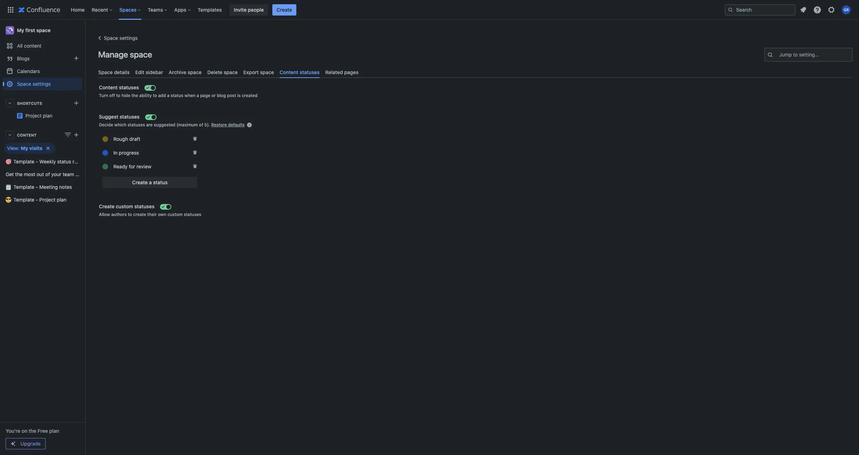 Task type: locate. For each thing, give the bounding box(es) containing it.
visits
[[29, 145, 42, 151]]

appswitcher icon image
[[6, 5, 15, 14]]

project plan link
[[3, 110, 109, 122], [25, 113, 52, 119]]

plan
[[100, 110, 109, 116], [43, 113, 52, 119], [57, 197, 67, 203], [49, 428, 59, 434]]

space up manage
[[104, 35, 118, 41]]

0 vertical spatial -
[[36, 159, 38, 165]]

0 vertical spatial my
[[17, 27, 24, 33]]

you're
[[6, 428, 20, 434]]

statuses up create
[[135, 204, 155, 210]]

1 horizontal spatial status
[[153, 180, 168, 186]]

details
[[114, 69, 130, 75]]

3 - from the top
[[36, 197, 38, 203]]

allow authors to create their own custom statuses
[[99, 212, 201, 217]]

draft
[[129, 136, 140, 142]]

template - meeting notes link
[[3, 181, 82, 194]]

2 horizontal spatial a
[[197, 93, 199, 98]]

of left the "5)."
[[199, 122, 203, 128]]

status up own
[[153, 180, 168, 186]]

2 horizontal spatial create
[[277, 7, 292, 13]]

1 vertical spatial my
[[21, 145, 28, 151]]

decide
[[99, 122, 113, 128]]

people
[[248, 7, 264, 13]]

confluence image
[[18, 5, 60, 14], [18, 5, 60, 14]]

1 template from the top
[[13, 159, 34, 165]]

custom
[[116, 204, 133, 210], [168, 212, 183, 217]]

project down the 'meeting' on the top
[[39, 197, 56, 203]]

2 vertical spatial -
[[36, 197, 38, 203]]

space right archive in the top left of the page
[[188, 69, 202, 75]]

my right view:
[[21, 145, 28, 151]]

to down create custom statuses
[[128, 212, 132, 217]]

0 horizontal spatial content
[[17, 133, 37, 137]]

rough draft
[[113, 136, 140, 142]]

export space
[[244, 69, 274, 75]]

plan up decide
[[100, 110, 109, 116]]

content
[[280, 69, 299, 75], [99, 85, 118, 91], [17, 133, 37, 137]]

the
[[132, 93, 138, 98], [15, 171, 23, 177], [29, 428, 36, 434]]

template - weekly status report
[[13, 159, 87, 165]]

0 vertical spatial remove icon image
[[192, 136, 198, 142]]

progress
[[119, 150, 139, 156]]

1 vertical spatial space settings link
[[3, 78, 82, 91]]

template
[[13, 159, 34, 165], [13, 184, 34, 190], [13, 197, 34, 203]]

create a blog image
[[72, 54, 81, 63]]

to right jump
[[794, 52, 798, 58]]

most
[[24, 171, 35, 177]]

my left first
[[17, 27, 24, 33]]

info icon image
[[247, 122, 252, 128]]

notes
[[59, 184, 72, 190]]

1 vertical spatial content statuses
[[99, 85, 139, 91]]

space up edit on the top of page
[[130, 49, 152, 59]]

space down report
[[75, 171, 89, 177]]

project
[[82, 110, 98, 116], [25, 113, 42, 119], [39, 197, 56, 203]]

1 vertical spatial settings
[[33, 81, 51, 87]]

a right add
[[167, 93, 170, 98]]

content right export space
[[280, 69, 299, 75]]

the right the get
[[15, 171, 23, 177]]

0 horizontal spatial settings
[[33, 81, 51, 87]]

1 vertical spatial the
[[15, 171, 23, 177]]

settings
[[120, 35, 138, 41], [33, 81, 51, 87]]

0 vertical spatial space
[[104, 35, 118, 41]]

the inside 'link'
[[15, 171, 23, 177]]

of right the out
[[45, 171, 50, 177]]

space left details
[[98, 69, 113, 75]]

0 vertical spatial content
[[280, 69, 299, 75]]

banner
[[0, 0, 860, 20]]

1 vertical spatial space settings
[[17, 81, 51, 87]]

space settings link down "calendars"
[[3, 78, 82, 91]]

create inside popup button
[[132, 180, 148, 186]]

0 vertical spatial status
[[171, 93, 183, 98]]

1 vertical spatial template
[[13, 184, 34, 190]]

plan down the shortcuts dropdown button
[[43, 113, 52, 119]]

-
[[36, 159, 38, 165], [36, 184, 38, 190], [36, 197, 38, 203]]

content inside dropdown button
[[17, 133, 37, 137]]

space settings
[[104, 35, 138, 41], [17, 81, 51, 87]]

content up view: my visits
[[17, 133, 37, 137]]

create custom statuses
[[99, 204, 155, 210]]

a inside create a status popup button
[[149, 180, 152, 186]]

edit sidebar
[[135, 69, 163, 75]]

pages
[[345, 69, 359, 75]]

settings down the calendars link at left
[[33, 81, 51, 87]]

project plan
[[82, 110, 109, 116], [25, 113, 52, 119]]

space settings up manage space at top
[[104, 35, 138, 41]]

export space link
[[241, 66, 277, 78]]

0 vertical spatial create
[[277, 7, 292, 13]]

1 vertical spatial content
[[99, 85, 118, 91]]

apps
[[174, 7, 187, 13]]

delete space
[[207, 69, 238, 75]]

template inside 'link'
[[13, 184, 34, 190]]

tab list containing space details
[[95, 66, 856, 78]]

statuses up which
[[120, 114, 140, 120]]

2 vertical spatial template
[[13, 197, 34, 203]]

0 horizontal spatial status
[[57, 159, 71, 165]]

space right the export
[[260, 69, 274, 75]]

your
[[51, 171, 61, 177]]

2 horizontal spatial content
[[280, 69, 299, 75]]

2 vertical spatial status
[[153, 180, 168, 186]]

spaces
[[119, 7, 137, 13]]

create a status
[[132, 180, 168, 186]]

tab list
[[95, 66, 856, 78]]

premium image
[[10, 442, 16, 447]]

content up off
[[99, 85, 118, 91]]

0 horizontal spatial a
[[149, 180, 152, 186]]

template down view: my visits
[[13, 159, 34, 165]]

:dart: image
[[6, 159, 11, 165]]

invite people
[[234, 7, 264, 13]]

1 vertical spatial custom
[[168, 212, 183, 217]]

space right delete
[[224, 69, 238, 75]]

0 horizontal spatial create
[[99, 204, 115, 210]]

template for template - project plan
[[13, 197, 34, 203]]

space settings inside space element
[[17, 81, 51, 87]]

1 vertical spatial of
[[45, 171, 50, 177]]

of
[[199, 122, 203, 128], [45, 171, 50, 177]]

1 horizontal spatial of
[[199, 122, 203, 128]]

0 horizontal spatial content statuses
[[99, 85, 139, 91]]

2 - from the top
[[36, 184, 38, 190]]

a left page
[[197, 93, 199, 98]]

the right hide
[[132, 93, 138, 98]]

space
[[36, 27, 51, 33], [130, 49, 152, 59], [188, 69, 202, 75], [224, 69, 238, 75], [260, 69, 274, 75], [75, 171, 89, 177]]

content button
[[3, 129, 82, 141]]

- left the 'meeting' on the top
[[36, 184, 38, 190]]

manage space
[[98, 49, 152, 59]]

are
[[146, 122, 153, 128]]

0 vertical spatial custom
[[116, 204, 133, 210]]

home link
[[69, 4, 87, 15]]

0 horizontal spatial space settings
[[17, 81, 51, 87]]

project down shortcuts
[[25, 113, 42, 119]]

content statuses left related
[[280, 69, 320, 75]]

edit
[[135, 69, 144, 75]]

1 vertical spatial space
[[98, 69, 113, 75]]

suggested
[[154, 122, 175, 128]]

- down template - meeting notes 'link'
[[36, 197, 38, 203]]

settings icon image
[[828, 5, 836, 14]]

home
[[71, 7, 85, 13]]

1 horizontal spatial create
[[132, 180, 148, 186]]

create
[[277, 7, 292, 13], [132, 180, 148, 186], [99, 204, 115, 210]]

my
[[17, 27, 24, 33], [21, 145, 28, 151]]

2 horizontal spatial the
[[132, 93, 138, 98]]

you're on the free plan
[[6, 428, 59, 434]]

status up team
[[57, 159, 71, 165]]

custom right own
[[168, 212, 183, 217]]

2 vertical spatial space
[[17, 81, 31, 87]]

project plan up decide
[[82, 110, 109, 116]]

1 - from the top
[[36, 159, 38, 165]]

0 vertical spatial space settings
[[104, 35, 138, 41]]

remove icon image
[[192, 136, 198, 142], [192, 150, 198, 155], [192, 164, 198, 169]]

1 horizontal spatial space settings link
[[95, 34, 138, 42]]

1 vertical spatial remove icon image
[[192, 150, 198, 155]]

custom up authors
[[116, 204, 133, 210]]

space down "calendars"
[[17, 81, 31, 87]]

2 vertical spatial remove icon image
[[192, 164, 198, 169]]

template down most
[[13, 184, 34, 190]]

first
[[25, 27, 35, 33]]

0 vertical spatial space settings link
[[95, 34, 138, 42]]

create inside global element
[[277, 7, 292, 13]]

help icon image
[[814, 5, 822, 14]]

statuses up hide
[[119, 85, 139, 91]]

3 remove icon image from the top
[[192, 164, 198, 169]]

create a page image
[[72, 131, 81, 139]]

status
[[171, 93, 183, 98], [57, 159, 71, 165], [153, 180, 168, 186]]

- for project
[[36, 197, 38, 203]]

1 vertical spatial status
[[57, 159, 71, 165]]

create right the people in the left top of the page
[[277, 7, 292, 13]]

2 vertical spatial create
[[99, 204, 115, 210]]

project plan down the shortcuts dropdown button
[[25, 113, 52, 119]]

1 vertical spatial create
[[132, 180, 148, 186]]

invite people button
[[230, 4, 268, 15]]

status left when
[[171, 93, 183, 98]]

- left the weekly
[[36, 159, 38, 165]]

restore
[[211, 122, 227, 128]]

create up allow at the left top
[[99, 204, 115, 210]]

- inside 'link'
[[36, 184, 38, 190]]

archive space link
[[166, 66, 205, 78]]

a
[[167, 93, 170, 98], [197, 93, 199, 98], [149, 180, 152, 186]]

upgrade
[[20, 441, 41, 447]]

recent
[[92, 7, 108, 13]]

export
[[244, 69, 259, 75]]

space for delete space
[[224, 69, 238, 75]]

1 horizontal spatial content statuses
[[280, 69, 320, 75]]

2 vertical spatial content
[[17, 133, 37, 137]]

statuses right own
[[184, 212, 201, 217]]

all
[[17, 43, 23, 49]]

plan down notes
[[57, 197, 67, 203]]

get the most out of your team space
[[6, 171, 89, 177]]

:sunglasses: image
[[6, 197, 11, 203]]

a down review
[[149, 180, 152, 186]]

0 vertical spatial the
[[132, 93, 138, 98]]

0 horizontal spatial of
[[45, 171, 50, 177]]

create for create
[[277, 7, 292, 13]]

1 remove icon image from the top
[[192, 136, 198, 142]]

space for export space
[[260, 69, 274, 75]]

blog
[[217, 93, 226, 98]]

delete
[[207, 69, 223, 75]]

space settings down "calendars"
[[17, 81, 51, 87]]

2 template from the top
[[13, 184, 34, 190]]

weekly
[[39, 159, 56, 165]]

2 vertical spatial the
[[29, 428, 36, 434]]

0 vertical spatial template
[[13, 159, 34, 165]]

the right on
[[29, 428, 36, 434]]

1 horizontal spatial settings
[[120, 35, 138, 41]]

settings up manage space at top
[[120, 35, 138, 41]]

review
[[137, 164, 152, 170]]

space settings link
[[95, 34, 138, 42], [3, 78, 82, 91]]

create down review
[[132, 180, 148, 186]]

0 horizontal spatial custom
[[116, 204, 133, 210]]

space
[[104, 35, 118, 41], [98, 69, 113, 75], [17, 81, 31, 87]]

1 vertical spatial -
[[36, 184, 38, 190]]

2 remove icon image from the top
[[192, 150, 198, 155]]

plan right free
[[49, 428, 59, 434]]

statuses
[[300, 69, 320, 75], [119, 85, 139, 91], [120, 114, 140, 120], [128, 122, 145, 128], [135, 204, 155, 210], [184, 212, 201, 217]]

space settings link up manage
[[95, 34, 138, 42]]

content statuses up off
[[99, 85, 139, 91]]

- for weekly
[[36, 159, 38, 165]]

:notepad_spiral: image
[[6, 185, 11, 190]]

3 template from the top
[[13, 197, 34, 203]]

out
[[37, 171, 44, 177]]

template - project plan
[[13, 197, 67, 203]]

remove icon image for ready for review
[[192, 164, 198, 169]]

rough
[[113, 136, 128, 142]]

0 horizontal spatial space settings link
[[3, 78, 82, 91]]

template right :sunglasses: icon
[[13, 197, 34, 203]]

suggest statuses
[[99, 114, 140, 120]]

0 horizontal spatial the
[[15, 171, 23, 177]]



Task type: describe. For each thing, give the bounding box(es) containing it.
view:
[[7, 145, 19, 151]]

space for manage space
[[130, 49, 152, 59]]

space for archive space
[[188, 69, 202, 75]]

space inside 'link'
[[75, 171, 89, 177]]

1 horizontal spatial custom
[[168, 212, 183, 217]]

spaces button
[[117, 4, 144, 15]]

space right first
[[36, 27, 51, 33]]

calendars link
[[3, 65, 82, 78]]

is
[[237, 93, 241, 98]]

:dart: image
[[6, 159, 11, 165]]

content
[[24, 43, 41, 49]]

1 horizontal spatial the
[[29, 428, 36, 434]]

ready for review
[[113, 164, 152, 170]]

space element
[[0, 20, 109, 456]]

view: my visits
[[7, 145, 42, 151]]

5).
[[205, 122, 210, 128]]

all content
[[17, 43, 41, 49]]

template - weekly status report link
[[3, 156, 87, 168]]

decide which statuses are suggested (maximum of 5). restore defaults
[[99, 122, 245, 128]]

:sunglasses: image
[[6, 197, 11, 203]]

statuses left related
[[300, 69, 320, 75]]

1 horizontal spatial project plan
[[82, 110, 109, 116]]

for
[[129, 164, 135, 170]]

collapse sidebar image
[[77, 23, 93, 37]]

or
[[212, 93, 216, 98]]

all content link
[[3, 40, 82, 52]]

create
[[133, 212, 146, 217]]

shortcuts
[[17, 101, 42, 106]]

templates
[[198, 7, 222, 13]]

create link
[[272, 4, 297, 15]]

related pages link
[[323, 66, 362, 78]]

(maximum
[[177, 122, 198, 128]]

to left add
[[153, 93, 157, 98]]

own
[[158, 212, 166, 217]]

0 vertical spatial content statuses
[[280, 69, 320, 75]]

created
[[242, 93, 258, 98]]

turn
[[99, 93, 108, 98]]

apps button
[[172, 4, 194, 15]]

team
[[63, 171, 74, 177]]

:notepad_spiral: image
[[6, 185, 11, 190]]

get the most out of your team space link
[[3, 168, 89, 181]]

notification icon image
[[800, 5, 808, 14]]

0 horizontal spatial project plan
[[25, 113, 52, 119]]

hide
[[122, 93, 130, 98]]

blogs
[[17, 56, 30, 62]]

remove icon image for rough draft
[[192, 136, 198, 142]]

my first space
[[17, 27, 51, 33]]

in progress
[[113, 150, 139, 156]]

status inside space element
[[57, 159, 71, 165]]

create a status button
[[103, 177, 197, 188]]

template for template - meeting notes
[[13, 184, 34, 190]]

- for meeting
[[36, 184, 38, 190]]

meeting
[[39, 184, 58, 190]]

remove icon image for in progress
[[192, 150, 198, 155]]

0 vertical spatial of
[[199, 122, 203, 128]]

sidebar
[[146, 69, 163, 75]]

invite
[[234, 7, 247, 13]]

global element
[[4, 0, 724, 20]]

template - meeting notes
[[13, 184, 72, 190]]

Search settings text field
[[780, 51, 781, 58]]

template - project plan image
[[17, 113, 23, 119]]

create for create custom statuses
[[99, 204, 115, 210]]

allow
[[99, 212, 110, 217]]

1 horizontal spatial a
[[167, 93, 170, 98]]

which
[[114, 122, 126, 128]]

to right off
[[116, 93, 120, 98]]

ability
[[139, 93, 152, 98]]

calendars
[[17, 68, 40, 74]]

setting...
[[800, 52, 820, 58]]

defaults
[[228, 122, 245, 128]]

0 vertical spatial settings
[[120, 35, 138, 41]]

edit sidebar link
[[133, 66, 166, 78]]

Search field
[[725, 4, 796, 15]]

jump to setting...
[[780, 52, 820, 58]]

add shortcut image
[[72, 99, 81, 107]]

suggest
[[99, 114, 118, 120]]

ready
[[113, 164, 128, 170]]

shortcuts button
[[3, 97, 82, 110]]

archive space
[[169, 69, 202, 75]]

manage
[[98, 49, 128, 59]]

their
[[147, 212, 157, 217]]

settings inside space element
[[33, 81, 51, 87]]

of inside 'link'
[[45, 171, 50, 177]]

create for create a status
[[132, 180, 148, 186]]

upgrade button
[[6, 439, 45, 450]]

content statuses link
[[277, 66, 323, 78]]

clear view image
[[44, 144, 52, 153]]

space details link
[[95, 66, 133, 78]]

space details
[[98, 69, 130, 75]]

when
[[185, 93, 196, 98]]

search image
[[728, 7, 734, 13]]

project plan link down the shortcuts dropdown button
[[25, 113, 52, 119]]

post
[[227, 93, 236, 98]]

banner containing home
[[0, 0, 860, 20]]

status inside popup button
[[153, 180, 168, 186]]

page
[[200, 93, 210, 98]]

templates link
[[196, 4, 224, 15]]

2 horizontal spatial status
[[171, 93, 183, 98]]

recent button
[[90, 4, 115, 15]]

template - project plan link
[[3, 194, 82, 206]]

free
[[38, 428, 48, 434]]

related pages
[[326, 69, 359, 75]]

1 horizontal spatial space settings
[[104, 35, 138, 41]]

project left suggest
[[82, 110, 98, 116]]

teams
[[148, 7, 163, 13]]

project plan link up change view icon
[[3, 110, 109, 122]]

related
[[326, 69, 343, 75]]

blogs link
[[3, 52, 82, 65]]

change view image
[[64, 131, 72, 139]]

statuses left are
[[128, 122, 145, 128]]

off
[[109, 93, 115, 98]]

on
[[22, 428, 27, 434]]

1 horizontal spatial content
[[99, 85, 118, 91]]

template for template - weekly status report
[[13, 159, 34, 165]]

my first space link
[[3, 23, 82, 37]]



Task type: vqa. For each thing, say whether or not it's contained in the screenshot.
are:
no



